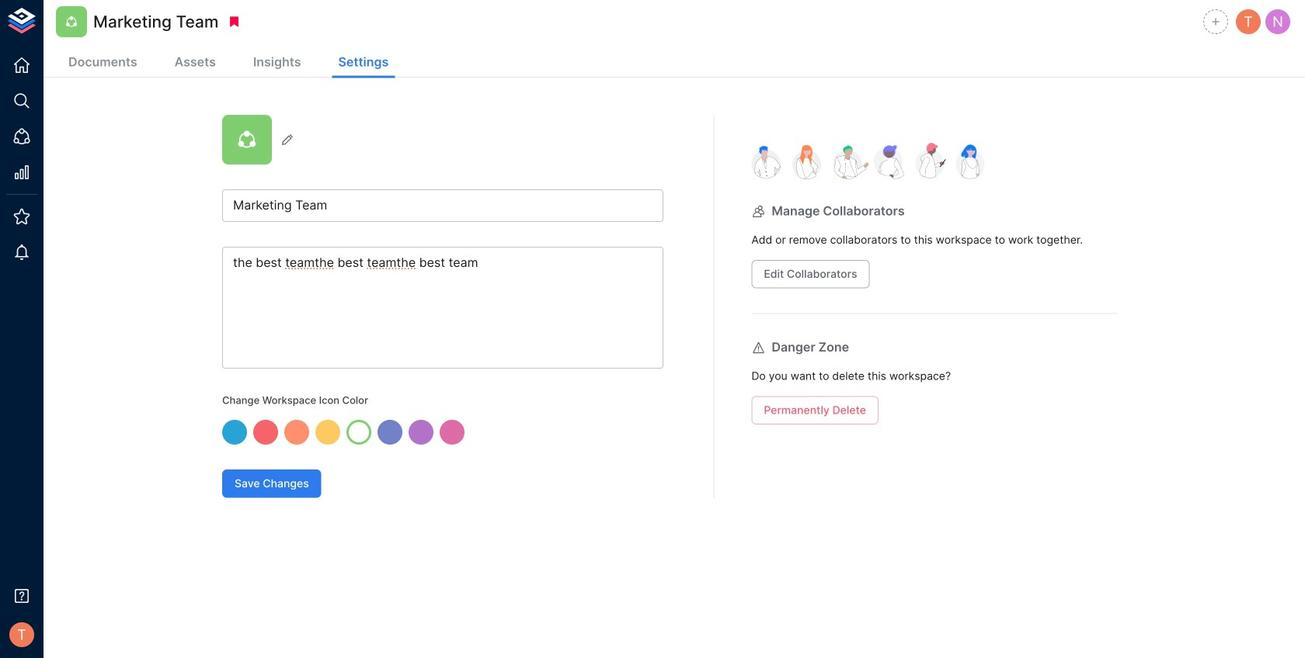 Task type: describe. For each thing, give the bounding box(es) containing it.
Workspace Name text field
[[222, 190, 663, 222]]

remove bookmark image
[[227, 15, 241, 29]]

Workspace notes are visible to all members and guests. text field
[[222, 247, 663, 369]]



Task type: vqa. For each thing, say whether or not it's contained in the screenshot.
a
no



